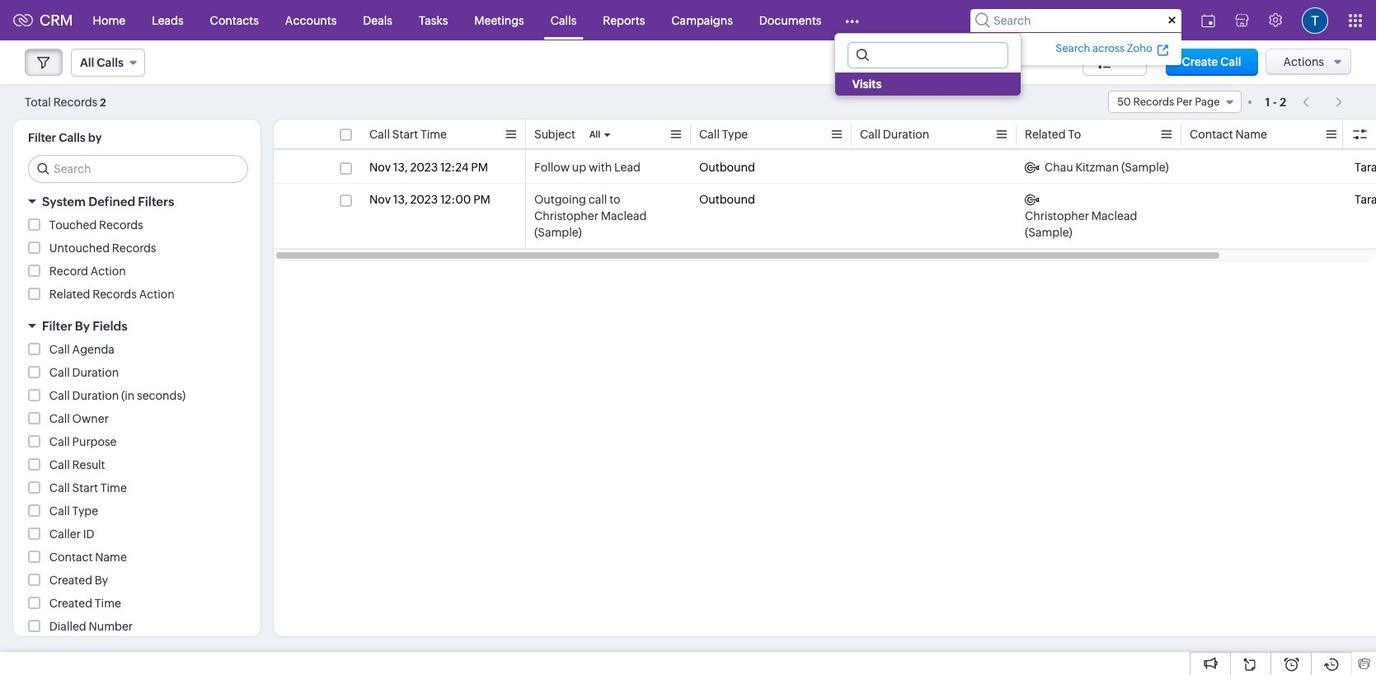Task type: describe. For each thing, give the bounding box(es) containing it.
dialled
[[49, 620, 86, 633]]

search across zoho link
[[1054, 39, 1172, 57]]

lead
[[615, 161, 641, 174]]

all calls
[[80, 56, 124, 69]]

1 vertical spatial name
[[95, 551, 127, 564]]

outgoing call to christopher maclead (sample)
[[534, 193, 647, 239]]

profile element
[[1293, 0, 1339, 40]]

nov for nov 13, 2023 12:24 pm
[[370, 161, 391, 174]]

nov 13, 2023 12:24 pm
[[370, 161, 488, 174]]

subject
[[534, 128, 576, 141]]

maclead inside outgoing call to christopher maclead (sample)
[[601, 210, 647, 223]]

create call button
[[1166, 49, 1258, 76]]

record action
[[49, 265, 126, 278]]

1 - 2
[[1266, 95, 1287, 108]]

2 vertical spatial time
[[95, 597, 121, 610]]

nov 13, 2023 12:00 pm
[[370, 193, 491, 206]]

(in
[[121, 389, 135, 403]]

related to
[[1025, 128, 1082, 141]]

accounts link
[[272, 0, 350, 40]]

filters
[[138, 195, 174, 209]]

result
[[72, 459, 105, 472]]

untouched records
[[49, 242, 156, 255]]

to
[[610, 193, 621, 206]]

contacts
[[210, 14, 259, 27]]

meetings
[[475, 14, 524, 27]]

call result
[[49, 459, 105, 472]]

created time
[[49, 597, 121, 610]]

search
[[1056, 42, 1091, 54]]

christopher maclead (sample)
[[1025, 210, 1138, 239]]

0 vertical spatial time
[[421, 128, 447, 141]]

outbound for follow up with lead
[[699, 161, 755, 174]]

home link
[[80, 0, 139, 40]]

1 vertical spatial start
[[72, 482, 98, 495]]

all for all calls
[[80, 56, 94, 69]]

Other Modules field
[[835, 7, 871, 33]]

2 horizontal spatial calls
[[551, 14, 577, 27]]

1 vertical spatial contact name
[[49, 551, 127, 564]]

calls for all calls
[[97, 56, 124, 69]]

1 horizontal spatial name
[[1236, 128, 1268, 141]]

deals link
[[350, 0, 406, 40]]

records for 50
[[1134, 96, 1175, 108]]

1 vertical spatial duration
[[72, 366, 119, 379]]

12:24
[[440, 161, 469, 174]]

owner
[[72, 412, 109, 426]]

reports link
[[590, 0, 658, 40]]

Search Modules text field
[[849, 42, 1008, 67]]

to
[[1068, 128, 1082, 141]]

filter by fields button
[[13, 312, 261, 341]]

outbound for outgoing call to christopher maclead (sample)
[[699, 193, 755, 206]]

calls link
[[538, 0, 590, 40]]

created for created by
[[49, 574, 92, 587]]

tasks
[[419, 14, 448, 27]]

call 
[[1355, 128, 1377, 141]]

records for touched
[[99, 219, 143, 232]]

create
[[1182, 55, 1219, 68]]

all for all
[[589, 130, 601, 139]]

0 vertical spatial type
[[722, 128, 748, 141]]

filter calls by
[[28, 131, 102, 144]]

accounts
[[285, 14, 337, 27]]

nov for nov 13, 2023 12:00 pm
[[370, 193, 391, 206]]

2 vertical spatial duration
[[72, 389, 119, 403]]

by for filter
[[75, 319, 90, 333]]

1 vertical spatial action
[[139, 288, 175, 301]]

0 vertical spatial duration
[[883, 128, 930, 141]]

0 horizontal spatial contact
[[49, 551, 93, 564]]

per
[[1177, 96, 1193, 108]]

call purpose
[[49, 436, 117, 449]]

filter by fields
[[42, 319, 128, 333]]

outgoing
[[534, 193, 586, 206]]

caller id
[[49, 528, 94, 541]]

Search field
[[971, 9, 1182, 32]]

deals
[[363, 14, 393, 27]]

tasks link
[[406, 0, 461, 40]]

agenda
[[72, 343, 114, 356]]

visits link
[[836, 72, 1022, 95]]

related records action
[[49, 288, 175, 301]]

up
[[572, 161, 587, 174]]

size image
[[1098, 55, 1112, 70]]

touched
[[49, 219, 97, 232]]

call inside button
[[1221, 55, 1242, 68]]

leads
[[152, 14, 184, 27]]

id
[[83, 528, 94, 541]]

Search text field
[[29, 156, 247, 182]]

kitzman
[[1076, 161, 1119, 174]]

christopher inside christopher maclead (sample)
[[1025, 210, 1090, 223]]

meetings link
[[461, 0, 538, 40]]

12:00
[[440, 193, 471, 206]]

page
[[1195, 96, 1220, 108]]

contacts link
[[197, 0, 272, 40]]

number
[[89, 620, 133, 633]]

caller
[[49, 528, 81, 541]]

by for created
[[95, 574, 108, 587]]

follow
[[534, 161, 570, 174]]

record
[[49, 265, 88, 278]]

seconds)
[[137, 389, 186, 403]]

by
[[88, 131, 102, 144]]

50
[[1118, 96, 1131, 108]]

maclead inside christopher maclead (sample)
[[1092, 210, 1138, 223]]

campaigns
[[672, 14, 733, 27]]

filter for filter by fields
[[42, 319, 72, 333]]

50 records per page
[[1118, 96, 1220, 108]]

follow up with lead
[[534, 161, 641, 174]]

leads link
[[139, 0, 197, 40]]

50 Records Per Page field
[[1109, 91, 1242, 113]]



Task type: vqa. For each thing, say whether or not it's contained in the screenshot.
Search Image
no



Task type: locate. For each thing, give the bounding box(es) containing it.
action up the filter by fields dropdown button at left
[[139, 288, 175, 301]]

0 horizontal spatial all
[[80, 56, 94, 69]]

pm
[[471, 161, 488, 174], [474, 193, 491, 206]]

2023 for 12:00
[[410, 193, 438, 206]]

0 vertical spatial contact name
[[1190, 128, 1268, 141]]

0 vertical spatial all
[[80, 56, 94, 69]]

0 vertical spatial name
[[1236, 128, 1268, 141]]

1 vertical spatial filter
[[42, 319, 72, 333]]

1 christopher from the left
[[534, 210, 599, 223]]

1 horizontal spatial christopher
[[1025, 210, 1090, 223]]

by
[[75, 319, 90, 333], [95, 574, 108, 587]]

records for related
[[93, 288, 137, 301]]

start down "result"
[[72, 482, 98, 495]]

1 horizontal spatial call start time
[[370, 128, 447, 141]]

1 vertical spatial 13,
[[393, 193, 408, 206]]

0 horizontal spatial maclead
[[601, 210, 647, 223]]

2 maclead from the left
[[1092, 210, 1138, 223]]

total
[[25, 95, 51, 108]]

across
[[1093, 42, 1125, 54]]

documents link
[[746, 0, 835, 40]]

created for created time
[[49, 597, 92, 610]]

1 vertical spatial tara
[[1355, 193, 1377, 206]]

1 vertical spatial pm
[[474, 193, 491, 206]]

(sample) for christopher maclead (sample)
[[1025, 226, 1073, 239]]

0 vertical spatial start
[[392, 128, 418, 141]]

chau kitzman (sample)
[[1045, 161, 1169, 174]]

2023 left the "12:00"
[[410, 193, 438, 206]]

time up nov 13, 2023 12:24 pm
[[421, 128, 447, 141]]

0 vertical spatial action
[[90, 265, 126, 278]]

0 vertical spatial contact
[[1190, 128, 1234, 141]]

with
[[589, 161, 612, 174]]

call duration (in seconds)
[[49, 389, 186, 403]]

0 horizontal spatial call type
[[49, 505, 98, 518]]

0 horizontal spatial christopher
[[534, 210, 599, 223]]

touched records
[[49, 219, 143, 232]]

1 vertical spatial call duration
[[49, 366, 119, 379]]

1 horizontal spatial type
[[722, 128, 748, 141]]

2023 for 12:24
[[410, 161, 438, 174]]

created up the dialled
[[49, 597, 92, 610]]

name down 1
[[1236, 128, 1268, 141]]

name
[[1236, 128, 1268, 141], [95, 551, 127, 564]]

nov up the nov 13, 2023 12:00 pm
[[370, 161, 391, 174]]

chau kitzman (sample) link
[[1025, 159, 1169, 176]]

calls left 'by'
[[59, 131, 86, 144]]

1 horizontal spatial 2
[[1280, 95, 1287, 108]]

zoho
[[1127, 42, 1153, 54]]

by up call agenda
[[75, 319, 90, 333]]

visits list box
[[836, 72, 1022, 95]]

records down defined
[[99, 219, 143, 232]]

0 horizontal spatial by
[[75, 319, 90, 333]]

1 vertical spatial calls
[[97, 56, 124, 69]]

(sample) for chau kitzman (sample)
[[1122, 161, 1169, 174]]

0 vertical spatial outbound
[[699, 161, 755, 174]]

2 horizontal spatial (sample)
[[1122, 161, 1169, 174]]

christopher down chau
[[1025, 210, 1090, 223]]

time down "result"
[[100, 482, 127, 495]]

related
[[1025, 128, 1066, 141], [49, 288, 90, 301]]

visits
[[852, 77, 882, 90]]

time
[[421, 128, 447, 141], [100, 482, 127, 495], [95, 597, 121, 610]]

0 horizontal spatial name
[[95, 551, 127, 564]]

1 vertical spatial nov
[[370, 193, 391, 206]]

outgoing call to christopher maclead (sample) link
[[534, 191, 683, 241]]

purpose
[[72, 436, 117, 449]]

0 vertical spatial calls
[[551, 14, 577, 27]]

(sample) inside christopher maclead (sample)
[[1025, 226, 1073, 239]]

1 horizontal spatial start
[[392, 128, 418, 141]]

2 up 'by'
[[100, 96, 106, 108]]

pm for nov 13, 2023 12:00 pm
[[474, 193, 491, 206]]

0 vertical spatial created
[[49, 574, 92, 587]]

contact down caller id
[[49, 551, 93, 564]]

duration up owner
[[72, 389, 119, 403]]

0 horizontal spatial type
[[72, 505, 98, 518]]

nov down nov 13, 2023 12:24 pm
[[370, 193, 391, 206]]

2 created from the top
[[49, 597, 92, 610]]

2 tara from the top
[[1355, 193, 1377, 206]]

0 horizontal spatial action
[[90, 265, 126, 278]]

2 christopher from the left
[[1025, 210, 1090, 223]]

home
[[93, 14, 125, 27]]

filter down total
[[28, 131, 56, 144]]

records up fields
[[93, 288, 137, 301]]

0 vertical spatial tara
[[1355, 161, 1377, 174]]

contact name down "page" on the right of the page
[[1190, 128, 1268, 141]]

duration down the agenda on the bottom left
[[72, 366, 119, 379]]

2 2023 from the top
[[410, 193, 438, 206]]

crm link
[[13, 12, 73, 29]]

0 vertical spatial call type
[[699, 128, 748, 141]]

row group containing nov 13, 2023 12:24 pm
[[274, 152, 1377, 249]]

2 nov from the top
[[370, 193, 391, 206]]

all up total records 2
[[80, 56, 94, 69]]

crm
[[40, 12, 73, 29]]

1 outbound from the top
[[699, 161, 755, 174]]

0 horizontal spatial calls
[[59, 131, 86, 144]]

1 vertical spatial call start time
[[49, 482, 127, 495]]

0 horizontal spatial (sample)
[[534, 226, 582, 239]]

records inside field
[[1134, 96, 1175, 108]]

profile image
[[1302, 7, 1329, 33]]

christopher maclead (sample) link
[[1025, 191, 1174, 241]]

contact name down id
[[49, 551, 127, 564]]

(sample) inside outgoing call to christopher maclead (sample)
[[534, 226, 582, 239]]

calls
[[551, 14, 577, 27], [97, 56, 124, 69], [59, 131, 86, 144]]

records for total
[[53, 95, 98, 108]]

by up created time
[[95, 574, 108, 587]]

row group
[[274, 152, 1377, 249]]

call
[[589, 193, 607, 206]]

2023 left 12:24
[[410, 161, 438, 174]]

name up created by
[[95, 551, 127, 564]]

All Calls field
[[71, 49, 145, 77]]

nov
[[370, 161, 391, 174], [370, 193, 391, 206]]

2
[[1280, 95, 1287, 108], [100, 96, 106, 108]]

13, for nov 13, 2023 12:24 pm
[[393, 161, 408, 174]]

1 horizontal spatial contact name
[[1190, 128, 1268, 141]]

1 horizontal spatial maclead
[[1092, 210, 1138, 223]]

(sample)
[[1122, 161, 1169, 174], [534, 226, 582, 239], [1025, 226, 1073, 239]]

untouched
[[49, 242, 110, 255]]

0 horizontal spatial related
[[49, 288, 90, 301]]

related for related to
[[1025, 128, 1066, 141]]

calls down home link
[[97, 56, 124, 69]]

maclead down to
[[601, 210, 647, 223]]

0 vertical spatial related
[[1025, 128, 1066, 141]]

navigation
[[1295, 90, 1352, 114]]

1 vertical spatial contact
[[49, 551, 93, 564]]

13,
[[393, 161, 408, 174], [393, 193, 408, 206]]

1 vertical spatial type
[[72, 505, 98, 518]]

None field
[[1083, 49, 1147, 76]]

2 vertical spatial calls
[[59, 131, 86, 144]]

1 horizontal spatial contact
[[1190, 128, 1234, 141]]

call duration down call agenda
[[49, 366, 119, 379]]

13, down nov 13, 2023 12:24 pm
[[393, 193, 408, 206]]

1 vertical spatial all
[[589, 130, 601, 139]]

2 inside total records 2
[[100, 96, 106, 108]]

1 13, from the top
[[393, 161, 408, 174]]

contact name
[[1190, 128, 1268, 141], [49, 551, 127, 564]]

0 vertical spatial pm
[[471, 161, 488, 174]]

0 horizontal spatial start
[[72, 482, 98, 495]]

christopher
[[534, 210, 599, 223], [1025, 210, 1090, 223]]

action up related records action
[[90, 265, 126, 278]]

1 vertical spatial 2023
[[410, 193, 438, 206]]

by inside the filter by fields dropdown button
[[75, 319, 90, 333]]

pm for nov 13, 2023 12:24 pm
[[471, 161, 488, 174]]

13, for nov 13, 2023 12:00 pm
[[393, 193, 408, 206]]

related left to on the top of the page
[[1025, 128, 1066, 141]]

1 horizontal spatial by
[[95, 574, 108, 587]]

0 vertical spatial 2023
[[410, 161, 438, 174]]

system defined filters
[[42, 195, 174, 209]]

tara for chau kitzman (sample)
[[1355, 161, 1377, 174]]

call
[[1221, 55, 1242, 68], [370, 128, 390, 141], [699, 128, 720, 141], [860, 128, 881, 141], [1355, 128, 1376, 141], [49, 343, 70, 356], [49, 366, 70, 379], [49, 389, 70, 403], [49, 412, 70, 426], [49, 436, 70, 449], [49, 459, 70, 472], [49, 482, 70, 495], [49, 505, 70, 518]]

2 13, from the top
[[393, 193, 408, 206]]

system defined filters button
[[13, 187, 261, 216]]

records up the filter calls by
[[53, 95, 98, 108]]

1 horizontal spatial call type
[[699, 128, 748, 141]]

created up created time
[[49, 574, 92, 587]]

call start time
[[370, 128, 447, 141], [49, 482, 127, 495]]

-
[[1273, 95, 1278, 108]]

1
[[1266, 95, 1271, 108]]

follow up with lead link
[[534, 159, 641, 176]]

records right 50
[[1134, 96, 1175, 108]]

0 vertical spatial by
[[75, 319, 90, 333]]

2 for total records 2
[[100, 96, 106, 108]]

system
[[42, 195, 86, 209]]

0 horizontal spatial 2
[[100, 96, 106, 108]]

defined
[[88, 195, 135, 209]]

0 vertical spatial filter
[[28, 131, 56, 144]]

0 vertical spatial 13,
[[393, 161, 408, 174]]

documents
[[760, 14, 822, 27]]

christopher down outgoing
[[534, 210, 599, 223]]

filter for filter calls by
[[28, 131, 56, 144]]

0 vertical spatial call start time
[[370, 128, 447, 141]]

total records 2
[[25, 95, 106, 108]]

1 created from the top
[[49, 574, 92, 587]]

0 vertical spatial call duration
[[860, 128, 930, 141]]

1 horizontal spatial related
[[1025, 128, 1066, 141]]

christopher inside outgoing call to christopher maclead (sample)
[[534, 210, 599, 223]]

1 horizontal spatial (sample)
[[1025, 226, 1073, 239]]

all up with
[[589, 130, 601, 139]]

related down record
[[49, 288, 90, 301]]

calls left reports
[[551, 14, 577, 27]]

duration
[[883, 128, 930, 141], [72, 366, 119, 379], [72, 389, 119, 403]]

0 horizontal spatial call duration
[[49, 366, 119, 379]]

2 outbound from the top
[[699, 193, 755, 206]]

2 right -
[[1280, 95, 1287, 108]]

1 nov from the top
[[370, 161, 391, 174]]

records down touched records
[[112, 242, 156, 255]]

1 2023 from the top
[[410, 161, 438, 174]]

start up nov 13, 2023 12:24 pm
[[392, 128, 418, 141]]

call start time up nov 13, 2023 12:24 pm
[[370, 128, 447, 141]]

contact down "page" on the right of the page
[[1190, 128, 1234, 141]]

1 vertical spatial created
[[49, 597, 92, 610]]

call owner
[[49, 412, 109, 426]]

1 vertical spatial by
[[95, 574, 108, 587]]

campaigns link
[[658, 0, 746, 40]]

records for untouched
[[112, 242, 156, 255]]

call start time down "result"
[[49, 482, 127, 495]]

0 horizontal spatial contact name
[[49, 551, 127, 564]]

time up number
[[95, 597, 121, 610]]

duration down visits list box
[[883, 128, 930, 141]]

all inside field
[[80, 56, 94, 69]]

1 vertical spatial time
[[100, 482, 127, 495]]

search across zoho
[[1056, 42, 1153, 54]]

call duration down visits
[[860, 128, 930, 141]]

calls inside field
[[97, 56, 124, 69]]

tara for christopher maclead (sample)
[[1355, 193, 1377, 206]]

created
[[49, 574, 92, 587], [49, 597, 92, 610]]

(sample) right kitzman
[[1122, 161, 1169, 174]]

1 vertical spatial outbound
[[699, 193, 755, 206]]

1 vertical spatial related
[[49, 288, 90, 301]]

1 maclead from the left
[[601, 210, 647, 223]]

(sample) down outgoing
[[534, 226, 582, 239]]

1 horizontal spatial calls
[[97, 56, 124, 69]]

2 for 1 - 2
[[1280, 95, 1287, 108]]

1 vertical spatial call type
[[49, 505, 98, 518]]

created by
[[49, 574, 108, 587]]

actions
[[1284, 55, 1325, 68]]

1 tara from the top
[[1355, 161, 1377, 174]]

1 horizontal spatial call duration
[[860, 128, 930, 141]]

1 horizontal spatial action
[[139, 288, 175, 301]]

contact
[[1190, 128, 1234, 141], [49, 551, 93, 564]]

call agenda
[[49, 343, 114, 356]]

13, up the nov 13, 2023 12:00 pm
[[393, 161, 408, 174]]

calendar image
[[1202, 14, 1216, 27]]

related for related records action
[[49, 288, 90, 301]]

0 vertical spatial nov
[[370, 161, 391, 174]]

0 horizontal spatial call start time
[[49, 482, 127, 495]]

calls for filter calls by
[[59, 131, 86, 144]]

type
[[722, 128, 748, 141], [72, 505, 98, 518]]

call duration
[[860, 128, 930, 141], [49, 366, 119, 379]]

visits option
[[836, 72, 1022, 95]]

fields
[[93, 319, 128, 333]]

pm right the "12:00"
[[474, 193, 491, 206]]

filter inside the filter by fields dropdown button
[[42, 319, 72, 333]]

pm right 12:24
[[471, 161, 488, 174]]

(sample) down chau
[[1025, 226, 1073, 239]]

create menu image
[[1151, 0, 1192, 40]]

chau
[[1045, 161, 1074, 174]]

1 horizontal spatial all
[[589, 130, 601, 139]]

maclead down chau kitzman (sample)
[[1092, 210, 1138, 223]]

filter up call agenda
[[42, 319, 72, 333]]



